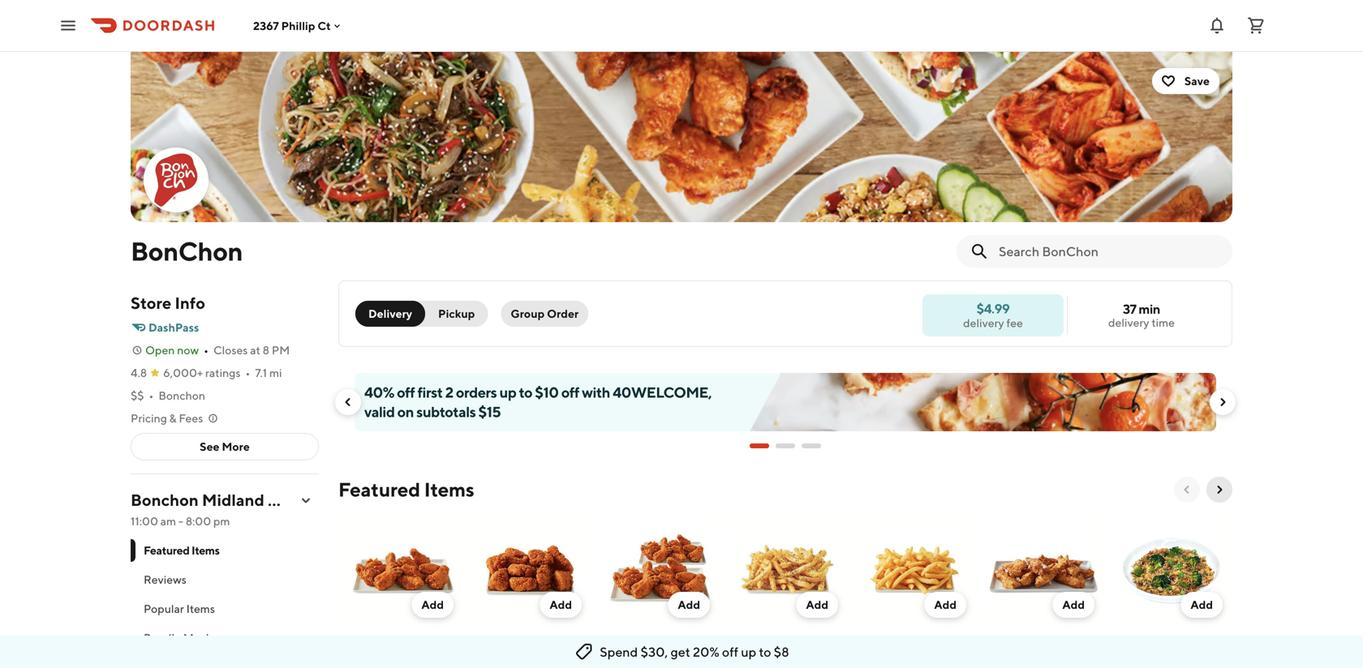 Task type: locate. For each thing, give the bounding box(es) containing it.
pickup
[[438, 307, 475, 321]]

fries down french fries image
[[897, 636, 925, 651]]

rice
[[1143, 636, 1169, 651]]

0 horizontal spatial wings
[[374, 636, 411, 651]]

to left $8
[[759, 645, 771, 660]]

0 horizontal spatial french
[[785, 636, 825, 651]]

delivery
[[368, 307, 412, 321]]

37 min delivery time
[[1109, 301, 1175, 329]]

items down the subtotals
[[424, 478, 474, 502]]

seasoned french fries image
[[726, 513, 848, 628]]

to for $10
[[519, 384, 532, 401]]

1 add button from the left
[[412, 592, 454, 618]]

$30,
[[641, 645, 668, 660]]

pricing
[[131, 412, 167, 425]]

1 vertical spatial featured items
[[144, 544, 220, 558]]

spend
[[600, 645, 638, 660]]

10 pc strips
[[983, 636, 1048, 651]]

0 horizontal spatial •
[[149, 389, 154, 403]]

select promotional banner element
[[750, 432, 821, 461]]

store
[[131, 294, 171, 313]]

4 add button from the left
[[796, 592, 838, 618]]

0 vertical spatial featured items
[[338, 478, 474, 502]]

delivery left time
[[1109, 316, 1150, 329]]

• left 7.1
[[245, 366, 250, 380]]

1 french from the left
[[785, 636, 825, 651]]

2 wings from the left
[[633, 636, 670, 651]]

4.8
[[131, 366, 147, 380]]

0 vertical spatial featured
[[338, 478, 420, 502]]

• right the "$$"
[[149, 389, 154, 403]]

1 add from the left
[[422, 598, 444, 612]]

up up $15
[[500, 384, 516, 401]]

up inside '40% off first 2 orders up to $10 off with 40welcome, valid on subtotals $15'
[[500, 384, 516, 401]]

11:00
[[131, 515, 158, 528]]

1 horizontal spatial •
[[204, 344, 209, 357]]

seasoned french fries
[[726, 636, 825, 669]]

french
[[785, 636, 825, 651], [855, 636, 895, 651]]

1 vertical spatial to
[[759, 645, 771, 660]]

1 horizontal spatial to
[[759, 645, 771, 660]]

featured up reviews on the left of page
[[144, 544, 190, 558]]

2 vertical spatial items
[[186, 603, 215, 616]]

see more
[[200, 440, 250, 454]]

0 horizontal spatial delivery
[[963, 316, 1004, 330]]

up for orders
[[500, 384, 516, 401]]

7 add from the left
[[1191, 598, 1213, 612]]

add
[[422, 598, 444, 612], [550, 598, 572, 612], [678, 598, 700, 612], [806, 598, 829, 612], [934, 598, 957, 612], [1063, 598, 1085, 612], [1191, 598, 1213, 612]]

0 horizontal spatial featured
[[144, 544, 190, 558]]

2367 phillip ct button
[[253, 19, 344, 32]]

6 add from the left
[[1063, 598, 1085, 612]]

meals
[[183, 632, 214, 645]]

menus image
[[299, 494, 312, 507]]

-
[[178, 515, 183, 528]]

add button for 20 pc wings
[[668, 592, 710, 618]]

2 add from the left
[[550, 598, 572, 612]]

featured items heading
[[338, 477, 474, 503]]

bonchon image
[[131, 52, 1233, 222], [145, 149, 207, 211]]

1 vertical spatial up
[[741, 645, 757, 660]]

• right now
[[204, 344, 209, 357]]

next button of carousel image
[[1213, 484, 1226, 497]]

to
[[519, 384, 532, 401], [759, 645, 771, 660]]

2 pc from the left
[[484, 636, 498, 651]]

1 vertical spatial featured
[[144, 544, 190, 558]]

delivery left fee at the top right of the page
[[963, 316, 1004, 330]]

off right 20%
[[722, 645, 739, 660]]

info
[[175, 294, 205, 313]]

with
[[582, 384, 610, 401]]

off right '$10'
[[561, 384, 579, 401]]

fried rice image
[[1111, 513, 1233, 628]]

0 vertical spatial up
[[500, 384, 516, 401]]

10
[[342, 636, 355, 651], [983, 636, 996, 651]]

40% off first 2 orders up to $10 off with 40welcome, valid on subtotals $15
[[364, 384, 712, 421]]

next button of carousel image
[[1216, 396, 1229, 409]]

40%
[[364, 384, 394, 401]]

1 vertical spatial items
[[192, 544, 220, 558]]

featured inside heading
[[338, 478, 420, 502]]

20 pc wings image
[[598, 513, 720, 628]]

french fries
[[855, 636, 925, 651]]

featured
[[338, 478, 420, 502], [144, 544, 190, 558]]

up for off
[[741, 645, 757, 660]]

1 horizontal spatial featured
[[338, 478, 420, 502]]

add button for 10 pc strips
[[1053, 592, 1095, 618]]

1 horizontal spatial delivery
[[1109, 316, 1150, 329]]

add button
[[412, 592, 454, 618], [540, 592, 582, 618], [668, 592, 710, 618], [796, 592, 838, 618], [925, 592, 967, 618], [1053, 592, 1095, 618], [1181, 592, 1223, 618]]

subtotals
[[416, 403, 476, 421]]

1 horizontal spatial french
[[855, 636, 895, 651]]

popular items
[[144, 603, 215, 616]]

items down 8:00
[[192, 544, 220, 558]]

featured right menus image
[[338, 478, 420, 502]]

0 vertical spatial items
[[424, 478, 474, 502]]

off up on
[[397, 384, 415, 401]]

am
[[160, 515, 176, 528]]

11:00 am - 8:00 pm
[[131, 515, 230, 528]]

see
[[200, 440, 220, 454]]

10 for 10 pc strips
[[983, 636, 996, 651]]

see more button
[[131, 434, 318, 460]]

fries inside 'seasoned french fries'
[[726, 654, 754, 669]]

$8
[[774, 645, 789, 660]]

previous button of carousel image
[[342, 396, 355, 409]]

delivery inside 37 min delivery time
[[1109, 316, 1150, 329]]

fee
[[1007, 316, 1023, 330]]

wings down 10 pc wings image
[[374, 636, 411, 651]]

featured items down -
[[144, 544, 220, 558]]

1 10 from the left
[[342, 636, 355, 651]]

1 wings from the left
[[374, 636, 411, 651]]

orders
[[456, 384, 497, 401]]

0 horizontal spatial 10
[[342, 636, 355, 651]]

5 add from the left
[[934, 598, 957, 612]]

3 pc from the left
[[616, 636, 630, 651]]

off
[[397, 384, 415, 401], [561, 384, 579, 401], [722, 645, 739, 660]]

3 add button from the left
[[668, 592, 710, 618]]

open now
[[145, 344, 199, 357]]

1 horizontal spatial wings
[[633, 636, 670, 651]]

7 add button from the left
[[1181, 592, 1223, 618]]

bundle meals button
[[131, 624, 319, 653]]

open menu image
[[58, 16, 78, 35]]

20
[[598, 636, 614, 651]]

0 vertical spatial to
[[519, 384, 532, 401]]

wings
[[374, 636, 411, 651], [633, 636, 670, 651]]

french fries image
[[855, 513, 976, 628]]

2 horizontal spatial off
[[722, 645, 739, 660]]

more
[[222, 440, 250, 454]]

to left '$10'
[[519, 384, 532, 401]]

up left $8
[[741, 645, 757, 660]]

1 vertical spatial fries
[[726, 654, 754, 669]]

closes
[[213, 344, 248, 357]]

notification bell image
[[1208, 16, 1227, 35]]

delivery
[[1109, 316, 1150, 329], [963, 316, 1004, 330]]

4 pc from the left
[[999, 636, 1013, 651]]

open
[[145, 344, 175, 357]]

2 horizontal spatial •
[[245, 366, 250, 380]]

0 horizontal spatial fries
[[726, 654, 754, 669]]

2367
[[253, 19, 279, 32]]

on
[[397, 403, 414, 421]]

1 horizontal spatial featured items
[[338, 478, 474, 502]]

add button for french fries
[[925, 592, 967, 618]]

12 pc boneless
[[470, 636, 552, 651]]

items up meals
[[186, 603, 215, 616]]

1 horizontal spatial 10
[[983, 636, 996, 651]]

10 pc wings
[[342, 636, 411, 651]]

items
[[424, 478, 474, 502], [192, 544, 220, 558], [186, 603, 215, 616]]

featured items down on
[[338, 478, 474, 502]]

to inside '40% off first 2 orders up to $10 off with 40welcome, valid on subtotals $15'
[[519, 384, 532, 401]]

1 vertical spatial •
[[245, 366, 250, 380]]

2 add button from the left
[[540, 592, 582, 618]]

to for $8
[[759, 645, 771, 660]]

0 horizontal spatial to
[[519, 384, 532, 401]]

4 add from the left
[[806, 598, 829, 612]]

0 horizontal spatial up
[[500, 384, 516, 401]]

6 add button from the left
[[1053, 592, 1095, 618]]

•
[[204, 344, 209, 357], [245, 366, 250, 380], [149, 389, 154, 403]]

1 horizontal spatial fries
[[897, 636, 925, 651]]

2 10 from the left
[[983, 636, 996, 651]]

1 pc from the left
[[358, 636, 372, 651]]

3 add from the left
[[678, 598, 700, 612]]

add for 12 pc boneless
[[550, 598, 572, 612]]

5 add button from the left
[[925, 592, 967, 618]]

fries
[[897, 636, 925, 651], [726, 654, 754, 669]]

wings left get
[[633, 636, 670, 651]]

fries down the 'seasoned'
[[726, 654, 754, 669]]

1 horizontal spatial up
[[741, 645, 757, 660]]



Task type: describe. For each thing, give the bounding box(es) containing it.
pc for 20 pc wings
[[616, 636, 630, 651]]

pc for 12 pc boneless
[[484, 636, 498, 651]]

pricing & fees
[[131, 412, 203, 425]]

7.1
[[255, 366, 267, 380]]

boneless
[[500, 636, 552, 651]]

at
[[250, 344, 260, 357]]

add button for 10 pc wings
[[412, 592, 454, 618]]

first
[[418, 384, 443, 401]]

$15
[[478, 403, 501, 421]]

seasoned
[[726, 636, 782, 651]]

french inside 'seasoned french fries'
[[785, 636, 825, 651]]

7.1 mi
[[255, 366, 282, 380]]

2 vertical spatial •
[[149, 389, 154, 403]]

0 vertical spatial fries
[[897, 636, 925, 651]]

group order button
[[501, 301, 588, 327]]

pc for 10 pc wings
[[358, 636, 372, 651]]

add for 10 pc strips
[[1063, 598, 1085, 612]]

2367 phillip ct
[[253, 19, 331, 32]]

37
[[1123, 301, 1137, 317]]

$$ • bonchon
[[131, 389, 205, 403]]

pm
[[272, 344, 290, 357]]

strips
[[1015, 636, 1048, 651]]

0 horizontal spatial featured items
[[144, 544, 220, 558]]

add button for seasoned french fries
[[796, 592, 838, 618]]

8:00
[[186, 515, 211, 528]]

10 for 10 pc wings
[[342, 636, 355, 651]]

10 pc strips image
[[983, 513, 1104, 628]]

get
[[671, 645, 690, 660]]

ct
[[318, 19, 331, 32]]

$$
[[131, 389, 144, 403]]

add for french fries
[[934, 598, 957, 612]]

0 horizontal spatial off
[[397, 384, 415, 401]]

dashpass
[[149, 321, 199, 334]]

min
[[1139, 301, 1160, 317]]

items inside heading
[[424, 478, 474, 502]]

fried rice
[[1111, 636, 1169, 651]]

now
[[177, 344, 199, 357]]

&
[[169, 412, 177, 425]]

wings for 10 pc wings
[[374, 636, 411, 651]]

12
[[470, 636, 482, 651]]

popular
[[144, 603, 184, 616]]

Item Search search field
[[999, 243, 1220, 260]]

bonchon
[[131, 236, 243, 267]]

2 french from the left
[[855, 636, 895, 651]]

2
[[445, 384, 453, 401]]

bonchon
[[159, 389, 205, 403]]

order
[[547, 307, 579, 321]]

add for seasoned french fries
[[806, 598, 829, 612]]

add button for 12 pc boneless
[[540, 592, 582, 618]]

pm
[[213, 515, 230, 528]]

reviews button
[[131, 566, 319, 595]]

previous button of carousel image
[[1181, 484, 1194, 497]]

6,000+
[[163, 366, 203, 380]]

8
[[263, 344, 269, 357]]

20%
[[693, 645, 720, 660]]

• closes at 8 pm
[[204, 344, 290, 357]]

add for fried rice
[[1191, 598, 1213, 612]]

pricing & fees button
[[131, 411, 219, 427]]

0 items, open order cart image
[[1246, 16, 1266, 35]]

items inside button
[[186, 603, 215, 616]]

group order
[[511, 307, 579, 321]]

save button
[[1152, 68, 1220, 94]]

store info
[[131, 294, 205, 313]]

0 vertical spatial •
[[204, 344, 209, 357]]

1 horizontal spatial off
[[561, 384, 579, 401]]

Pickup radio
[[416, 301, 488, 327]]

popular items button
[[131, 595, 319, 624]]

fees
[[179, 412, 203, 425]]

Delivery radio
[[355, 301, 425, 327]]

group
[[511, 307, 545, 321]]

add button for fried rice
[[1181, 592, 1223, 618]]

6,000+ ratings •
[[163, 366, 250, 380]]

12 pc boneless image
[[470, 513, 592, 628]]

40welcome,
[[613, 384, 712, 401]]

bundle meals
[[144, 632, 214, 645]]

pc for 10 pc strips
[[999, 636, 1013, 651]]

$10
[[535, 384, 559, 401]]

fried
[[1111, 636, 1141, 651]]

mi
[[269, 366, 282, 380]]

order methods option group
[[355, 301, 488, 327]]

ratings
[[205, 366, 241, 380]]

$4.99 delivery fee
[[963, 301, 1023, 330]]

save
[[1185, 74, 1210, 88]]

add for 10 pc wings
[[422, 598, 444, 612]]

10 pc wings image
[[342, 513, 463, 628]]

reviews
[[144, 573, 187, 587]]

phillip
[[281, 19, 315, 32]]

spend $30, get 20% off up to $8
[[600, 645, 789, 660]]

add for 20 pc wings
[[678, 598, 700, 612]]

valid
[[364, 403, 395, 421]]

20 pc wings
[[598, 636, 670, 651]]

$4.99
[[977, 301, 1010, 316]]

time
[[1152, 316, 1175, 329]]

delivery inside the $4.99 delivery fee
[[963, 316, 1004, 330]]

wings for 20 pc wings
[[633, 636, 670, 651]]

bundle
[[144, 632, 181, 645]]



Task type: vqa. For each thing, say whether or not it's contained in the screenshot.
the Reviews to the top
no



